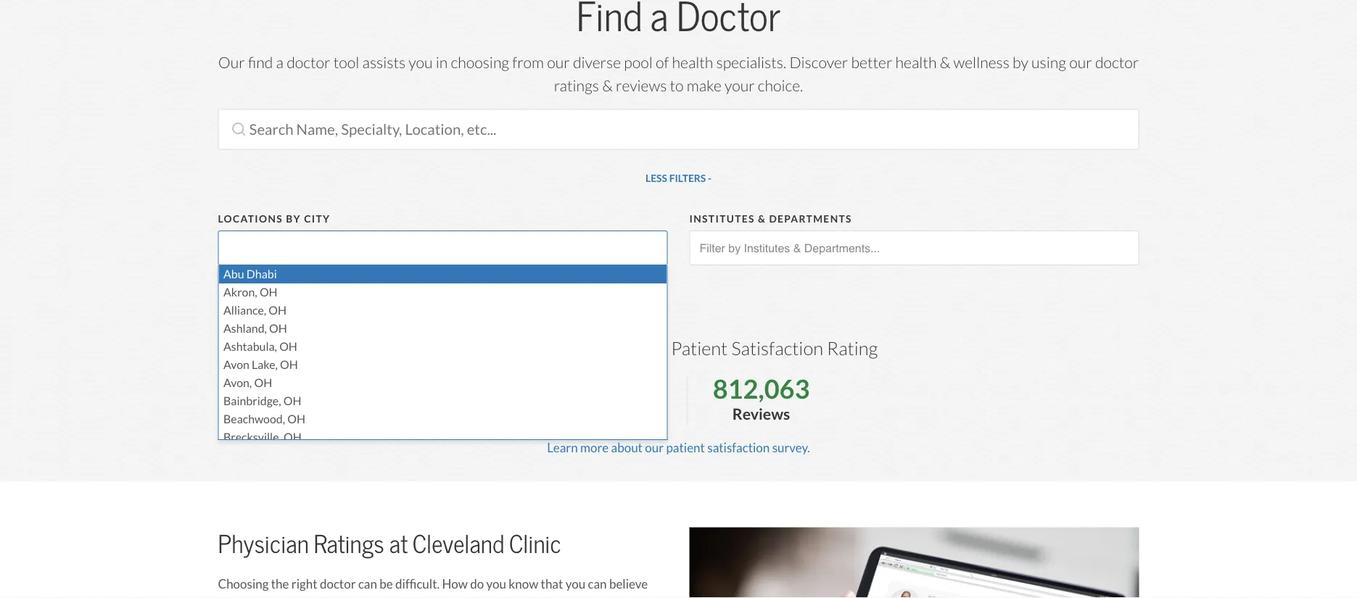Task type: describe. For each thing, give the bounding box(es) containing it.
discover
[[789, 53, 848, 72]]

2 can from the left
[[588, 577, 607, 592]]

oh right brecksville,
[[283, 430, 301, 445]]

a
[[276, 53, 284, 72]]

be
[[380, 577, 393, 592]]

tool
[[333, 53, 359, 72]]

institutes
[[689, 213, 755, 225]]

2 horizontal spatial our
[[1069, 53, 1092, 72]]

satisfaction
[[707, 440, 770, 455]]

oh down lake,
[[254, 376, 272, 391]]

2 horizontal spatial &
[[940, 53, 950, 72]]

you down right in the left of the page
[[278, 597, 298, 598]]

filters
[[669, 172, 706, 185]]

find inside our find a doctor tool assists you in choosing from our diverse pool of health specialists. discover better health & wellness by using our doctor ratings & reviews to make your choice.
[[248, 53, 273, 72]]

0 horizontal spatial our
[[547, 53, 570, 72]]

locations
[[218, 213, 283, 225]]

overall
[[610, 337, 667, 361]]

brecksville,
[[223, 430, 281, 445]]

choosing the right doctor can be difficult. how do you know that you can believe the ratings you see online? cleveland clinic is committed to helping you find th
[[218, 577, 648, 598]]

0 vertical spatial cleveland
[[479, 337, 558, 361]]

our
[[218, 53, 245, 72]]

clinic inside choosing the right doctor can be difficult. how do you know that you can believe the ratings you see online? cleveland clinic is committed to helping you find th
[[418, 597, 449, 598]]

find inside choosing the right doctor can be difficult. how do you know that you can believe the ratings you see online? cleveland clinic is committed to helping you find th
[[601, 597, 622, 598]]

satisfaction
[[731, 337, 823, 361]]

learn more about our patient satisfaction survey. link
[[547, 440, 810, 455]]

oh right ashtabula,
[[279, 340, 297, 354]]

choosing
[[218, 577, 269, 592]]

you up helping
[[566, 577, 585, 592]]

more
[[580, 440, 609, 455]]

avon
[[223, 358, 249, 372]]

online?
[[321, 597, 359, 598]]

of
[[656, 53, 669, 72]]

1 vertical spatial clinic
[[509, 529, 561, 560]]

abu
[[223, 267, 244, 282]]

that
[[541, 577, 563, 592]]

reviews
[[616, 76, 667, 95]]

reviews
[[732, 404, 790, 424]]

you up the committed
[[486, 577, 506, 592]]

using
[[1031, 53, 1066, 72]]

institutes & departments
[[689, 213, 852, 225]]

do
[[470, 577, 484, 592]]

committed
[[462, 597, 521, 598]]

rating
[[827, 337, 878, 361]]

specialists.
[[716, 53, 786, 72]]

city
[[304, 213, 330, 225]]

alliance,
[[223, 303, 266, 318]]

Search Name, Specialty, Location, etc... search field
[[218, 109, 1139, 150]]

better
[[851, 53, 892, 72]]

from
[[512, 53, 544, 72]]

812,063
[[713, 373, 810, 406]]

1 vertical spatial cleveland
[[413, 529, 504, 560]]

oh right lake,
[[280, 358, 298, 372]]

0 horizontal spatial the
[[218, 597, 236, 598]]

ratings inside our find a doctor tool assists you in choosing from our diverse pool of health specialists. discover better health & wellness by using our doctor ratings & reviews to make your choice.
[[554, 76, 599, 95]]

about
[[611, 440, 643, 455]]

ratings
[[314, 529, 384, 560]]

0 vertical spatial clinic
[[561, 337, 606, 361]]

1 health from the left
[[672, 53, 713, 72]]

bainbridge,
[[223, 394, 281, 409]]



Task type: locate. For each thing, give the bounding box(es) containing it.
0 vertical spatial find
[[248, 53, 273, 72]]

can left believe
[[588, 577, 607, 592]]

doctor for choosing the right doctor can be difficult. how do you know that you can believe the ratings you see online? cleveland clinic is committed to helping you find th
[[320, 577, 356, 592]]

1 horizontal spatial health
[[895, 53, 937, 72]]

at
[[389, 529, 408, 560]]

avon,
[[223, 376, 251, 391]]

ratings inside choosing the right doctor can be difficult. how do you know that you can believe the ratings you see online? cleveland clinic is committed to helping you find th
[[238, 597, 276, 598]]

star rating icons image
[[547, 378, 659, 398]]

oh right ashland,
[[269, 322, 287, 336]]

believe
[[609, 577, 648, 592]]

health
[[672, 53, 713, 72], [895, 53, 937, 72]]

812,063 reviews
[[713, 373, 810, 424]]

None text field
[[222, 232, 343, 264]]

abu dhabi akron, oh alliance, oh ashland, oh ashtabula, oh avon lake, oh avon, oh bainbridge, oh beachwood, oh brecksville, oh
[[223, 267, 305, 445]]

ratings down 'diverse'
[[554, 76, 599, 95]]

know
[[509, 577, 538, 592]]

patient
[[671, 337, 728, 361]]

doctor
[[287, 53, 330, 72], [1095, 53, 1139, 72], [320, 577, 356, 592]]

doctor up online?
[[320, 577, 356, 592]]

by left city
[[286, 213, 301, 225]]

to inside our find a doctor tool assists you in choosing from our diverse pool of health specialists. discover better health & wellness by using our doctor ratings & reviews to make your choice.
[[670, 76, 684, 95]]

doctor for our find a doctor tool assists you in choosing from our diverse pool of health specialists. discover better health & wellness by using our doctor ratings & reviews to make your choice.
[[287, 53, 330, 72]]

0 vertical spatial the
[[271, 577, 289, 592]]

helping
[[537, 597, 577, 598]]

physician
[[218, 529, 309, 560]]

akron,
[[223, 285, 257, 300]]

1 horizontal spatial find
[[601, 597, 622, 598]]

oh right alliance,
[[268, 303, 286, 318]]

clinic up know
[[509, 529, 561, 560]]

1 horizontal spatial the
[[271, 577, 289, 592]]

0 horizontal spatial can
[[358, 577, 377, 592]]

& left the wellness on the top right
[[940, 53, 950, 72]]

1 vertical spatial ratings
[[238, 597, 276, 598]]

1 can from the left
[[358, 577, 377, 592]]

0 horizontal spatial to
[[523, 597, 534, 598]]

physician ratings at cleveland clinic
[[218, 529, 561, 560]]

is
[[451, 597, 459, 598]]

beachwood,
[[223, 412, 285, 427]]

our right using
[[1069, 53, 1092, 72]]

oh down dhabi
[[259, 285, 277, 300]]

oh right "beachwood,"
[[287, 412, 305, 427]]

locations by city
[[218, 213, 330, 225]]

1 horizontal spatial can
[[588, 577, 607, 592]]

wellness
[[954, 53, 1010, 72]]

& right institutes
[[758, 213, 766, 225]]

cleveland
[[479, 337, 558, 361], [413, 529, 504, 560], [362, 597, 416, 598]]

clinic
[[561, 337, 606, 361], [509, 529, 561, 560], [418, 597, 449, 598]]

in
[[436, 53, 448, 72]]

1 vertical spatial the
[[218, 597, 236, 598]]

0 vertical spatial ratings
[[554, 76, 599, 95]]

cleveland inside choosing the right doctor can be difficult. how do you know that you can believe the ratings you see online? cleveland clinic is committed to helping you find th
[[362, 597, 416, 598]]

can left be
[[358, 577, 377, 592]]

you right helping
[[579, 597, 599, 598]]

the
[[271, 577, 289, 592], [218, 597, 236, 598]]

0 horizontal spatial by
[[286, 213, 301, 225]]

our right the from
[[547, 53, 570, 72]]

2 health from the left
[[895, 53, 937, 72]]

find left a
[[248, 53, 273, 72]]

health up make
[[672, 53, 713, 72]]

how
[[442, 577, 468, 592]]

make
[[687, 76, 722, 95]]

0 horizontal spatial find
[[248, 53, 273, 72]]

assists
[[362, 53, 406, 72]]

survey.
[[772, 440, 810, 455]]

to inside choosing the right doctor can be difficult. how do you know that you can believe the ratings you see online? cleveland clinic is committed to helping you find th
[[523, 597, 534, 598]]

2 vertical spatial cleveland
[[362, 597, 416, 598]]

0 horizontal spatial ratings
[[238, 597, 276, 598]]

our right about
[[645, 440, 664, 455]]

filters link
[[646, 167, 712, 190]]

1 vertical spatial by
[[286, 213, 301, 225]]

our
[[547, 53, 570, 72], [1069, 53, 1092, 72], [645, 440, 664, 455]]

choosing
[[451, 53, 509, 72]]

by left using
[[1013, 53, 1028, 72]]

None text field
[[694, 232, 1135, 264]]

find
[[248, 53, 273, 72], [601, 597, 622, 598]]

0 vertical spatial to
[[670, 76, 684, 95]]

your
[[725, 76, 755, 95]]

1 vertical spatial find
[[601, 597, 622, 598]]

right
[[291, 577, 317, 592]]

by inside our find a doctor tool assists you in choosing from our diverse pool of health specialists. discover better health & wellness by using our doctor ratings & reviews to make your choice.
[[1013, 53, 1028, 72]]

0 horizontal spatial health
[[672, 53, 713, 72]]

departments
[[769, 213, 852, 225]]

person holding tablet looking at cleveland clinic doctor profiles image
[[689, 528, 1139, 598]]

1 horizontal spatial &
[[758, 213, 766, 225]]

1 horizontal spatial our
[[645, 440, 664, 455]]

1 vertical spatial &
[[602, 76, 613, 95]]

0 horizontal spatial &
[[602, 76, 613, 95]]

patient
[[666, 440, 705, 455]]

1 horizontal spatial ratings
[[554, 76, 599, 95]]

&
[[940, 53, 950, 72], [602, 76, 613, 95], [758, 213, 766, 225]]

choice.
[[758, 76, 803, 95]]

to down know
[[523, 597, 534, 598]]

see
[[300, 597, 319, 598]]

ashland,
[[223, 322, 267, 336]]

you inside our find a doctor tool assists you in choosing from our diverse pool of health specialists. discover better health & wellness by using our doctor ratings & reviews to make your choice.
[[409, 53, 433, 72]]

1 vertical spatial to
[[523, 597, 534, 598]]

0 vertical spatial by
[[1013, 53, 1028, 72]]

you left in
[[409, 53, 433, 72]]

2 vertical spatial clinic
[[418, 597, 449, 598]]

to
[[670, 76, 684, 95], [523, 597, 534, 598]]

by
[[1013, 53, 1028, 72], [286, 213, 301, 225]]

& down 'diverse'
[[602, 76, 613, 95]]

find down believe
[[601, 597, 622, 598]]

doctor right a
[[287, 53, 330, 72]]

1 horizontal spatial to
[[670, 76, 684, 95]]

learn more about our patient satisfaction survey.
[[547, 440, 810, 455]]

doctor right using
[[1095, 53, 1139, 72]]

oh
[[259, 285, 277, 300], [268, 303, 286, 318], [269, 322, 287, 336], [279, 340, 297, 354], [280, 358, 298, 372], [254, 376, 272, 391], [283, 394, 301, 409], [287, 412, 305, 427], [283, 430, 301, 445]]

health right better
[[895, 53, 937, 72]]

oh right bainbridge,
[[283, 394, 301, 409]]

pool
[[624, 53, 653, 72]]

can
[[358, 577, 377, 592], [588, 577, 607, 592]]

the down choosing
[[218, 597, 236, 598]]

lake,
[[251, 358, 277, 372]]

difficult.
[[395, 577, 440, 592]]

2 vertical spatial &
[[758, 213, 766, 225]]

our find a doctor tool assists you in choosing from our diverse pool of health specialists. discover better health & wellness by using our doctor ratings & reviews to make your choice.
[[218, 53, 1139, 95]]

doctor inside choosing the right doctor can be difficult. how do you know that you can believe the ratings you see online? cleveland clinic is committed to helping you find th
[[320, 577, 356, 592]]

clinic up star rating icons
[[561, 337, 606, 361]]

ashtabula,
[[223, 340, 277, 354]]

ratings down choosing
[[238, 597, 276, 598]]

to left make
[[670, 76, 684, 95]]

cleveland clinic overall patient satisfaction rating
[[479, 337, 878, 361]]

dhabi
[[246, 267, 277, 282]]

ratings
[[554, 76, 599, 95], [238, 597, 276, 598]]

1 horizontal spatial by
[[1013, 53, 1028, 72]]

the left right in the left of the page
[[271, 577, 289, 592]]

0 vertical spatial &
[[940, 53, 950, 72]]

you
[[409, 53, 433, 72], [486, 577, 506, 592], [566, 577, 585, 592], [278, 597, 298, 598], [579, 597, 599, 598]]

clinic down difficult.
[[418, 597, 449, 598]]

learn
[[547, 440, 578, 455]]

diverse
[[573, 53, 621, 72]]



Task type: vqa. For each thing, say whether or not it's contained in the screenshot.
WEDNESDAY: corresponding to Imaging
no



